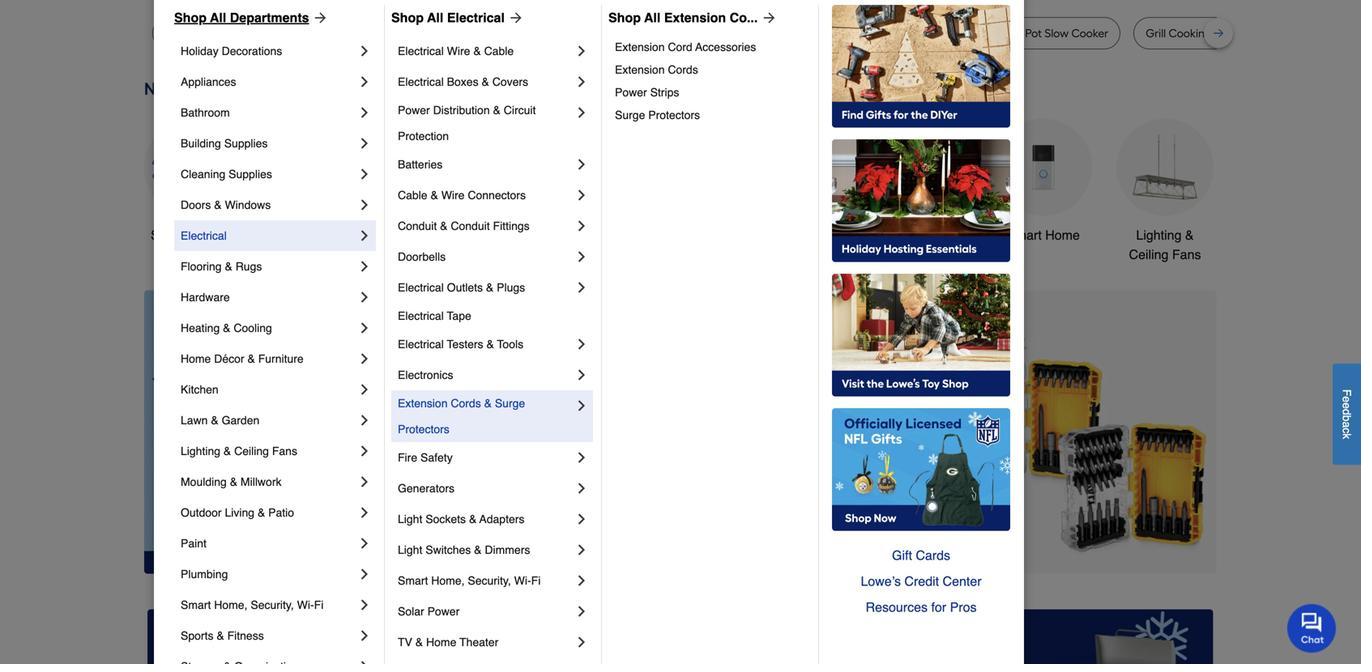 Task type: describe. For each thing, give the bounding box(es) containing it.
0 horizontal spatial home
[[181, 353, 211, 366]]

crock pot cooking pot
[[748, 26, 863, 40]]

moulding
[[181, 476, 227, 489]]

smart inside smart home link
[[1007, 228, 1042, 243]]

0 horizontal spatial tools
[[421, 228, 451, 243]]

living
[[225, 507, 255, 519]]

0 vertical spatial fi
[[531, 575, 541, 588]]

resources for pros
[[866, 600, 977, 615]]

covers
[[493, 75, 528, 88]]

lighting inside the lighting & ceiling fans
[[1137, 228, 1182, 243]]

patio
[[268, 507, 294, 519]]

2 e from the top
[[1341, 403, 1354, 409]]

hardware
[[181, 291, 230, 304]]

a
[[1341, 422, 1354, 428]]

protection
[[398, 130, 449, 143]]

heating & cooling
[[181, 322, 272, 335]]

new deals every day during 25 days of deals image
[[144, 75, 1217, 103]]

solar
[[398, 605, 424, 618]]

chevron right image for lawn & garden
[[357, 413, 373, 429]]

smart for smart home, security, wi-fi link to the left
[[181, 599, 211, 612]]

security, for rightmost smart home, security, wi-fi link
[[468, 575, 511, 588]]

lowe's credit center link
[[832, 569, 1011, 595]]

chat invite button image
[[1288, 604, 1337, 653]]

deals
[[202, 228, 235, 243]]

shop all deals
[[151, 228, 235, 243]]

0 vertical spatial lighting & ceiling fans link
[[1117, 119, 1214, 265]]

holiday hosting essentials. image
[[832, 139, 1011, 263]]

1 horizontal spatial wi-
[[514, 575, 531, 588]]

chevron right image for flooring & rugs
[[357, 259, 373, 275]]

electrical tape link
[[398, 303, 590, 329]]

electrical testers & tools
[[398, 338, 524, 351]]

appliances link
[[181, 66, 357, 97]]

1 vertical spatial arrow right image
[[1187, 432, 1204, 448]]

lawn & garden link
[[181, 405, 357, 436]]

conduit & conduit fittings
[[398, 220, 530, 233]]

sports & fitness link
[[181, 621, 357, 652]]

c
[[1341, 428, 1354, 434]]

0 horizontal spatial bathroom link
[[181, 97, 357, 128]]

chevron right image for doorbells link
[[574, 249, 590, 265]]

switches
[[426, 544, 471, 557]]

strips
[[650, 86, 679, 99]]

chevron right image for electrical boxes & covers
[[574, 74, 590, 90]]

light switches & dimmers link
[[398, 535, 574, 566]]

power strips link
[[615, 81, 807, 104]]

electrical for electrical wire & cable
[[398, 45, 444, 58]]

pot for crock pot cooking pot
[[781, 26, 798, 40]]

get up to 2 free select tools or batteries when you buy 1 with select purchases. image
[[148, 610, 486, 665]]

all for extension
[[644, 10, 661, 25]]

protectors inside extension cords & surge protectors
[[398, 423, 450, 436]]

light for light switches & dimmers
[[398, 544, 423, 557]]

chevron right image for appliances link
[[357, 74, 373, 90]]

holiday decorations link
[[181, 36, 357, 66]]

holiday
[[181, 45, 219, 58]]

chevron right image for kitchen
[[357, 382, 373, 398]]

solar power link
[[398, 596, 574, 627]]

doors
[[181, 199, 211, 212]]

up to 30 percent off select grills and accessories. image
[[876, 610, 1214, 665]]

holiday decorations
[[181, 45, 282, 58]]

chevron right image for power distribution & circuit protection
[[574, 105, 590, 121]]

lawn & garden
[[181, 414, 260, 427]]

chevron right image for 'extension cords & surge protectors' link
[[574, 398, 590, 414]]

rugs
[[236, 260, 262, 273]]

chevron right image for tv & home theater link
[[574, 635, 590, 651]]

cable & wire connectors
[[398, 189, 526, 202]]

batteries
[[398, 158, 443, 171]]

power distribution & circuit protection link
[[398, 97, 574, 149]]

& inside power distribution & circuit protection
[[493, 104, 501, 117]]

arrow left image
[[446, 432, 462, 448]]

chevron right image for cable & wire connectors
[[574, 187, 590, 203]]

chevron right image for holiday decorations
[[357, 43, 373, 59]]

1 horizontal spatial bathroom link
[[874, 119, 971, 245]]

extension cords
[[615, 63, 698, 76]]

power for power strips
[[615, 86, 647, 99]]

1 vertical spatial wire
[[441, 189, 465, 202]]

surge protectors link
[[615, 104, 807, 126]]

building supplies
[[181, 137, 268, 150]]

extension for extension cords & surge protectors
[[398, 397, 448, 410]]

shop for shop all extension co...
[[609, 10, 641, 25]]

0 horizontal spatial fi
[[314, 599, 324, 612]]

crock for crock pot cooking pot
[[748, 26, 778, 40]]

& inside extension cords & surge protectors
[[484, 397, 492, 410]]

& inside the lighting & ceiling fans
[[1186, 228, 1194, 243]]

fittings
[[493, 220, 530, 233]]

crock for crock pot slow cooker
[[993, 26, 1023, 40]]

resources for pros link
[[832, 595, 1011, 621]]

cooling
[[234, 322, 272, 335]]

chevron right image for fire safety
[[574, 450, 590, 466]]

chevron right image for batteries
[[574, 156, 590, 173]]

chevron right image for the bottom lighting & ceiling fans link
[[357, 443, 373, 460]]

cable & wire connectors link
[[398, 180, 574, 211]]

fire safety
[[398, 451, 453, 464]]

electrical wire & cable
[[398, 45, 514, 58]]

microwave countertop
[[485, 26, 603, 40]]

shop all deals link
[[144, 119, 242, 245]]

1 cooker from the left
[[410, 26, 447, 40]]

chevron right image for heating & cooling
[[357, 320, 373, 336]]

0 vertical spatial cable
[[484, 45, 514, 58]]

solar power
[[398, 605, 460, 618]]

electrical boxes & covers link
[[398, 66, 574, 97]]

conduit & conduit fittings link
[[398, 211, 574, 242]]

f e e d b a c k button
[[1333, 364, 1362, 465]]

plumbing
[[181, 568, 228, 581]]

electrical tape
[[398, 310, 472, 323]]

home décor & furniture link
[[181, 344, 357, 374]]

moulding & millwork link
[[181, 467, 357, 498]]

chevron right image for 'sports & fitness' link
[[357, 628, 373, 644]]

shop all departments
[[174, 10, 309, 25]]

light switches & dimmers
[[398, 544, 530, 557]]

chevron right image for light switches & dimmers link
[[574, 542, 590, 558]]

theater
[[460, 636, 499, 649]]

warming
[[1258, 26, 1306, 40]]

furniture
[[258, 353, 304, 366]]

garden
[[222, 414, 260, 427]]

chevron right image for electrical testers & tools link
[[574, 336, 590, 353]]

1 slow from the left
[[384, 26, 408, 40]]

2 vertical spatial home
[[426, 636, 457, 649]]

0 vertical spatial home
[[1046, 228, 1080, 243]]

heating
[[181, 322, 220, 335]]

for
[[932, 600, 947, 615]]

lowe's credit center
[[861, 574, 982, 589]]

triple slow cooker
[[353, 26, 447, 40]]

0 vertical spatial lighting & ceiling fans
[[1129, 228, 1201, 262]]

testers
[[447, 338, 483, 351]]

generators
[[398, 482, 455, 495]]

doors & windows
[[181, 199, 271, 212]]

shop for shop all electrical
[[391, 10, 424, 25]]

pros
[[950, 600, 977, 615]]

home, for smart home, security, wi-fi link to the left
[[214, 599, 248, 612]]

light for light sockets & adapters
[[398, 513, 423, 526]]

chevron right image for the hardware "link" on the left
[[357, 289, 373, 306]]

flooring & rugs
[[181, 260, 262, 273]]

boxes
[[447, 75, 479, 88]]

outdoor tools & equipment link
[[752, 119, 849, 265]]

pot for instant pot
[[939, 26, 955, 40]]

tape
[[447, 310, 472, 323]]

0 vertical spatial wire
[[447, 45, 470, 58]]

shop
[[151, 228, 181, 243]]

1 horizontal spatial tools
[[497, 338, 524, 351]]

tv
[[398, 636, 412, 649]]

0 horizontal spatial bathroom
[[181, 106, 230, 119]]

visit the lowe's toy shop. image
[[832, 274, 1011, 397]]

chevron right image for solar power link
[[574, 604, 590, 620]]

shop all extension co... link
[[609, 8, 777, 28]]

chevron right image for building supplies link
[[357, 135, 373, 152]]

paint link
[[181, 528, 357, 559]]

cords for extension cords & surge protectors
[[451, 397, 481, 410]]

grill
[[1146, 26, 1166, 40]]

christmas decorations
[[523, 228, 592, 262]]

electrical testers & tools link
[[398, 329, 574, 360]]

k
[[1341, 434, 1354, 439]]

2 slow from the left
[[1045, 26, 1069, 40]]

instant pot
[[900, 26, 955, 40]]

light sockets & adapters link
[[398, 504, 574, 535]]

power distribution & circuit protection
[[398, 104, 539, 143]]



Task type: vqa. For each thing, say whether or not it's contained in the screenshot.
chevron right image related to Electrical Wire & Cable
yes



Task type: locate. For each thing, give the bounding box(es) containing it.
chevron right image for home décor & furniture
[[357, 351, 373, 367]]

electrical up the electrical wire & cable link on the left top
[[447, 10, 505, 25]]

dimmers
[[485, 544, 530, 557]]

e
[[1341, 397, 1354, 403], [1341, 403, 1354, 409]]

1 arrow right image from the left
[[505, 10, 524, 26]]

1 vertical spatial fans
[[272, 445, 297, 458]]

chevron right image for paint link
[[357, 536, 373, 552]]

tools
[[421, 228, 451, 243], [805, 228, 835, 243], [497, 338, 524, 351]]

0 horizontal spatial security,
[[251, 599, 294, 612]]

cords for extension cords
[[668, 63, 698, 76]]

microwave
[[485, 26, 541, 40]]

light left 'switches'
[[398, 544, 423, 557]]

chevron right image for "electrical outlets & plugs" link
[[574, 280, 590, 296]]

windows
[[225, 199, 271, 212]]

extension for extension cord accessories
[[615, 41, 665, 53]]

crock down co...
[[748, 26, 778, 40]]

surge down electronics link at left
[[495, 397, 525, 410]]

flooring
[[181, 260, 222, 273]]

outdoor inside outdoor tools & equipment
[[754, 228, 801, 243]]

0 horizontal spatial cable
[[398, 189, 428, 202]]

equipment
[[770, 247, 832, 262]]

electrical outlets & plugs link
[[398, 272, 574, 303]]

crock right instant pot
[[993, 26, 1023, 40]]

chevron right image for electrical
[[357, 228, 373, 244]]

0 vertical spatial supplies
[[224, 137, 268, 150]]

scroll to item #4 image
[[862, 545, 901, 551]]

1 vertical spatial smart
[[398, 575, 428, 588]]

chevron right image for doors & windows
[[357, 197, 373, 213]]

shop all electrical link
[[391, 8, 524, 28]]

1 horizontal spatial ceiling
[[1129, 247, 1169, 262]]

2 crock from the left
[[993, 26, 1023, 40]]

all up holiday decorations
[[210, 10, 226, 25]]

chevron right image for cleaning supplies link
[[357, 166, 373, 182]]

electrical link
[[181, 220, 357, 251]]

1 vertical spatial surge
[[495, 397, 525, 410]]

security, down plumbing link
[[251, 599, 294, 612]]

0 vertical spatial light
[[398, 513, 423, 526]]

fans inside the lighting & ceiling fans
[[1173, 247, 1201, 262]]

1 horizontal spatial arrow right image
[[1187, 432, 1204, 448]]

decorations down "christmas"
[[523, 247, 592, 262]]

0 horizontal spatial crock
[[748, 26, 778, 40]]

protectors down strips
[[649, 109, 700, 122]]

2 horizontal spatial tools
[[805, 228, 835, 243]]

all for departments
[[210, 10, 226, 25]]

0 horizontal spatial outdoor
[[181, 507, 222, 519]]

smart home, security, wi-fi link up fitness at left bottom
[[181, 590, 357, 621]]

fi down plumbing link
[[314, 599, 324, 612]]

1 vertical spatial smart home, security, wi-fi
[[181, 599, 324, 612]]

extension cord accessories link
[[615, 36, 807, 58]]

gift
[[892, 548, 912, 563]]

credit
[[905, 574, 939, 589]]

0 vertical spatial power
[[615, 86, 647, 99]]

tools inside outdoor tools & equipment
[[805, 228, 835, 243]]

electrical down triple slow cooker
[[398, 45, 444, 58]]

3 shop from the left
[[609, 10, 641, 25]]

chevron right image for electronics link at left
[[574, 367, 590, 383]]

1 vertical spatial lighting & ceiling fans link
[[181, 436, 357, 467]]

tools link
[[387, 119, 485, 245]]

home,
[[431, 575, 465, 588], [214, 599, 248, 612]]

0 horizontal spatial lighting & ceiling fans
[[181, 445, 297, 458]]

2 pot from the left
[[846, 26, 863, 40]]

0 horizontal spatial conduit
[[398, 220, 437, 233]]

electronics link
[[398, 360, 574, 391]]

extension down recommended searches for you heading
[[664, 10, 726, 25]]

1 horizontal spatial outdoor
[[754, 228, 801, 243]]

shop these last-minute gifts. $99 or less. quantities are limited and won't last. image
[[144, 291, 406, 574]]

power strips
[[615, 86, 679, 99]]

1 vertical spatial light
[[398, 544, 423, 557]]

home, down 'switches'
[[431, 575, 465, 588]]

1 horizontal spatial bathroom
[[894, 228, 950, 243]]

1 horizontal spatial smart
[[398, 575, 428, 588]]

shop all departments link
[[174, 8, 329, 28]]

electrical for electrical tape
[[398, 310, 444, 323]]

smart home, security, wi-fi up fitness at left bottom
[[181, 599, 324, 612]]

gift cards
[[892, 548, 951, 563]]

protectors inside surge protectors link
[[649, 109, 700, 122]]

1 horizontal spatial home,
[[431, 575, 465, 588]]

security, up solar power link
[[468, 575, 511, 588]]

chevron right image for generators "link" at the left of page
[[574, 481, 590, 497]]

chevron right image
[[357, 74, 373, 90], [357, 105, 373, 121], [357, 135, 373, 152], [357, 166, 373, 182], [574, 249, 590, 265], [574, 280, 590, 296], [357, 289, 373, 306], [574, 336, 590, 353], [574, 367, 590, 383], [574, 398, 590, 414], [357, 443, 373, 460], [357, 474, 373, 490], [574, 481, 590, 497], [357, 536, 373, 552], [574, 542, 590, 558], [574, 573, 590, 589], [357, 597, 373, 614], [574, 604, 590, 620], [357, 628, 373, 644], [574, 635, 590, 651]]

power left strips
[[615, 86, 647, 99]]

triple
[[353, 26, 381, 40]]

decorations down shop all departments link
[[222, 45, 282, 58]]

wi- up 'sports & fitness' link
[[297, 599, 314, 612]]

tools down 'electrical tape' link
[[497, 338, 524, 351]]

1 horizontal spatial fans
[[1173, 247, 1201, 262]]

0 vertical spatial surge
[[615, 109, 645, 122]]

1 cooking from the left
[[801, 26, 844, 40]]

surge
[[615, 109, 645, 122], [495, 397, 525, 410]]

home, up sports & fitness
[[214, 599, 248, 612]]

hardware link
[[181, 282, 357, 313]]

0 horizontal spatial smart
[[181, 599, 211, 612]]

tv & home theater link
[[398, 627, 574, 658]]

0 horizontal spatial home,
[[214, 599, 248, 612]]

1 vertical spatial security,
[[251, 599, 294, 612]]

0 horizontal spatial slow
[[384, 26, 408, 40]]

cords down extension cord accessories in the top of the page
[[668, 63, 698, 76]]

arrow right image inside shop all electrical link
[[505, 10, 524, 26]]

0 horizontal spatial lighting
[[181, 445, 220, 458]]

pot for crock pot slow cooker
[[1026, 26, 1042, 40]]

slow
[[384, 26, 408, 40], [1045, 26, 1069, 40]]

1 e from the top
[[1341, 397, 1354, 403]]

supplies up cleaning supplies
[[224, 137, 268, 150]]

1 horizontal spatial smart home, security, wi-fi
[[398, 575, 541, 588]]

f e e d b a c k
[[1341, 390, 1354, 439]]

1 horizontal spatial arrow right image
[[758, 10, 777, 26]]

wire up boxes
[[447, 45, 470, 58]]

plugs
[[497, 281, 525, 294]]

1 vertical spatial wi-
[[297, 599, 314, 612]]

1 horizontal spatial conduit
[[451, 220, 490, 233]]

smart home, security, wi-fi link down light switches & dimmers
[[398, 566, 574, 596]]

fi down light switches & dimmers link
[[531, 575, 541, 588]]

e up d
[[1341, 397, 1354, 403]]

2 arrow right image from the left
[[758, 10, 777, 26]]

batteries link
[[398, 149, 574, 180]]

1 horizontal spatial security,
[[468, 575, 511, 588]]

2 cooking from the left
[[1169, 26, 1212, 40]]

kitchen
[[181, 383, 219, 396]]

grate
[[1215, 26, 1245, 40]]

1 horizontal spatial fi
[[531, 575, 541, 588]]

2 cooker from the left
[[1072, 26, 1109, 40]]

0 vertical spatial cords
[[668, 63, 698, 76]]

electrical for electrical boxes & covers
[[398, 75, 444, 88]]

light sockets & adapters
[[398, 513, 525, 526]]

electrical for electrical testers & tools
[[398, 338, 444, 351]]

electrical down doorbells
[[398, 281, 444, 294]]

1 vertical spatial home,
[[214, 599, 248, 612]]

recommended searches for you heading
[[144, 0, 1217, 4]]

distribution
[[433, 104, 490, 117]]

arrow right image
[[309, 10, 329, 26], [1187, 432, 1204, 448]]

find gifts for the diyer. image
[[832, 5, 1011, 128]]

cleaning supplies link
[[181, 159, 357, 190]]

1 vertical spatial power
[[398, 104, 430, 117]]

extension cords & surge protectors link
[[398, 391, 574, 443]]

gift cards link
[[832, 543, 1011, 569]]

3 pot from the left
[[939, 26, 955, 40]]

cooker down shop all electrical
[[410, 26, 447, 40]]

& inside outdoor tools & equipment
[[838, 228, 847, 243]]

1 light from the top
[[398, 513, 423, 526]]

chevron right image
[[357, 43, 373, 59], [574, 43, 590, 59], [574, 74, 590, 90], [574, 105, 590, 121], [574, 156, 590, 173], [574, 187, 590, 203], [357, 197, 373, 213], [574, 218, 590, 234], [357, 228, 373, 244], [357, 259, 373, 275], [357, 320, 373, 336], [357, 351, 373, 367], [357, 382, 373, 398], [357, 413, 373, 429], [574, 450, 590, 466], [357, 505, 373, 521], [574, 511, 590, 528], [357, 567, 373, 583], [357, 659, 373, 665]]

power inside power distribution & circuit protection
[[398, 104, 430, 117]]

2 light from the top
[[398, 544, 423, 557]]

conduit up doorbells
[[398, 220, 437, 233]]

outdoor living & patio
[[181, 507, 294, 519]]

security, for smart home, security, wi-fi link to the left
[[251, 599, 294, 612]]

2 conduit from the left
[[451, 220, 490, 233]]

plumbing link
[[181, 559, 357, 590]]

tools up doorbells
[[421, 228, 451, 243]]

adapters
[[480, 513, 525, 526]]

all inside the shop all extension co... link
[[644, 10, 661, 25]]

fi
[[531, 575, 541, 588], [314, 599, 324, 612]]

0 horizontal spatial cooking
[[801, 26, 844, 40]]

all for deals
[[184, 228, 198, 243]]

0 horizontal spatial arrow right image
[[309, 10, 329, 26]]

all
[[210, 10, 226, 25], [427, 10, 444, 25], [644, 10, 661, 25], [184, 228, 198, 243]]

0 horizontal spatial lighting & ceiling fans link
[[181, 436, 357, 467]]

1 horizontal spatial shop
[[391, 10, 424, 25]]

cords
[[668, 63, 698, 76], [451, 397, 481, 410]]

outdoor for outdoor living & patio
[[181, 507, 222, 519]]

paint
[[181, 537, 207, 550]]

power for power distribution & circuit protection
[[398, 104, 430, 117]]

outdoor for outdoor tools & equipment
[[754, 228, 801, 243]]

ceiling
[[1129, 247, 1169, 262], [234, 445, 269, 458]]

shop for shop all departments
[[174, 10, 207, 25]]

electrical left boxes
[[398, 75, 444, 88]]

protectors up fire safety
[[398, 423, 450, 436]]

tools up equipment
[[805, 228, 835, 243]]

surge protectors
[[615, 109, 700, 122]]

rack
[[1309, 26, 1334, 40]]

ceiling inside the lighting & ceiling fans
[[1129, 247, 1169, 262]]

surge down power strips at the left top of the page
[[615, 109, 645, 122]]

1 vertical spatial ceiling
[[234, 445, 269, 458]]

wire up conduit & conduit fittings
[[441, 189, 465, 202]]

1 horizontal spatial home
[[426, 636, 457, 649]]

electrical inside "link"
[[181, 229, 227, 242]]

1 horizontal spatial crock
[[993, 26, 1023, 40]]

2 vertical spatial smart
[[181, 599, 211, 612]]

0 horizontal spatial wi-
[[297, 599, 314, 612]]

2 shop from the left
[[391, 10, 424, 25]]

chevron right image for plumbing
[[357, 567, 373, 583]]

0 vertical spatial smart
[[1007, 228, 1042, 243]]

moulding & millwork
[[181, 476, 282, 489]]

doors & windows link
[[181, 190, 357, 220]]

arrow right image
[[505, 10, 524, 26], [758, 10, 777, 26]]

christmas decorations link
[[509, 119, 606, 265]]

christmas
[[528, 228, 587, 243]]

up to 35 percent off select small appliances. image
[[512, 610, 850, 665]]

2 vertical spatial power
[[428, 605, 460, 618]]

0 horizontal spatial ceiling
[[234, 445, 269, 458]]

extension
[[664, 10, 726, 25], [615, 41, 665, 53], [615, 63, 665, 76], [398, 397, 448, 410]]

scroll to item #5 image
[[901, 545, 940, 551]]

2 horizontal spatial smart
[[1007, 228, 1042, 243]]

arrow right image for shop all extension co...
[[758, 10, 777, 26]]

lawn
[[181, 414, 208, 427]]

chevron right image for moulding & millwork link
[[357, 474, 373, 490]]

arrow right image up crock pot cooking pot
[[758, 10, 777, 26]]

surge inside extension cords & surge protectors
[[495, 397, 525, 410]]

all for electrical
[[427, 10, 444, 25]]

e up b
[[1341, 403, 1354, 409]]

chevron right image for rightmost smart home, security, wi-fi link
[[574, 573, 590, 589]]

outdoor living & patio link
[[181, 498, 357, 528]]

supplies for cleaning supplies
[[229, 168, 272, 181]]

supplies up windows
[[229, 168, 272, 181]]

wi- down dimmers
[[514, 575, 531, 588]]

0 vertical spatial home,
[[431, 575, 465, 588]]

1 vertical spatial cable
[[398, 189, 428, 202]]

outdoor up equipment
[[754, 228, 801, 243]]

cords down electronics link at left
[[451, 397, 481, 410]]

electrical left tape
[[398, 310, 444, 323]]

extension cord accessories
[[615, 41, 756, 53]]

1 horizontal spatial surge
[[615, 109, 645, 122]]

1 horizontal spatial lighting & ceiling fans link
[[1117, 119, 1214, 265]]

1 conduit from the left
[[398, 220, 437, 233]]

0 horizontal spatial protectors
[[398, 423, 450, 436]]

cleaning
[[181, 168, 226, 181]]

0 vertical spatial wi-
[[514, 575, 531, 588]]

0 vertical spatial outdoor
[[754, 228, 801, 243]]

chevron right image for light sockets & adapters
[[574, 511, 590, 528]]

power up 'tv & home theater' at bottom left
[[428, 605, 460, 618]]

1 horizontal spatial cords
[[668, 63, 698, 76]]

extension down electronics
[[398, 397, 448, 410]]

extension cords link
[[615, 58, 807, 81]]

all right the shop
[[184, 228, 198, 243]]

smart home, security, wi-fi down light switches & dimmers
[[398, 575, 541, 588]]

light down generators on the bottom left of page
[[398, 513, 423, 526]]

supplies for building supplies
[[224, 137, 268, 150]]

arrow right image inside shop all departments link
[[309, 10, 329, 26]]

chevron right image for outdoor living & patio
[[357, 505, 373, 521]]

extension inside extension cords & surge protectors
[[398, 397, 448, 410]]

2 horizontal spatial home
[[1046, 228, 1080, 243]]

arrow right image for shop all electrical
[[505, 10, 524, 26]]

pot
[[781, 26, 798, 40], [846, 26, 863, 40], [939, 26, 955, 40], [1026, 26, 1042, 40]]

0 vertical spatial bathroom
[[181, 106, 230, 119]]

1 horizontal spatial decorations
[[523, 247, 592, 262]]

2 horizontal spatial shop
[[609, 10, 641, 25]]

light
[[398, 513, 423, 526], [398, 544, 423, 557]]

extension up extension cords
[[615, 41, 665, 53]]

1 horizontal spatial cooking
[[1169, 26, 1212, 40]]

1 vertical spatial home
[[181, 353, 211, 366]]

4 pot from the left
[[1026, 26, 1042, 40]]

1 horizontal spatial protectors
[[649, 109, 700, 122]]

all inside shop all departments link
[[210, 10, 226, 25]]

millwork
[[241, 476, 282, 489]]

decorations for holiday
[[222, 45, 282, 58]]

circuit
[[504, 104, 536, 117]]

outdoor down moulding
[[181, 507, 222, 519]]

arrow right image inside the shop all extension co... link
[[758, 10, 777, 26]]

shop down recommended searches for you heading
[[609, 10, 641, 25]]

decorations for christmas
[[523, 247, 592, 262]]

chevron right image for electrical wire & cable
[[574, 43, 590, 59]]

flooring & rugs link
[[181, 251, 357, 282]]

scroll to item #2 image
[[781, 545, 820, 551]]

0 vertical spatial arrow right image
[[309, 10, 329, 26]]

fire safety link
[[398, 443, 574, 473]]

cable down microwave
[[484, 45, 514, 58]]

shop up triple slow cooker
[[391, 10, 424, 25]]

1 horizontal spatial cooker
[[1072, 26, 1109, 40]]

tv & home theater
[[398, 636, 499, 649]]

home, for rightmost smart home, security, wi-fi link
[[431, 575, 465, 588]]

cards
[[916, 548, 951, 563]]

1 vertical spatial outdoor
[[181, 507, 222, 519]]

cable down batteries
[[398, 189, 428, 202]]

0 horizontal spatial fans
[[272, 445, 297, 458]]

0 vertical spatial protectors
[[649, 109, 700, 122]]

shop up holiday
[[174, 10, 207, 25]]

all inside shop all electrical link
[[427, 10, 444, 25]]

extension for extension cords
[[615, 63, 665, 76]]

1 horizontal spatial lighting
[[1137, 228, 1182, 243]]

doorbells link
[[398, 242, 574, 272]]

up to 50 percent off select tools and accessories. image
[[432, 291, 1217, 574]]

1 horizontal spatial smart home, security, wi-fi link
[[398, 566, 574, 596]]

electrical up electronics
[[398, 338, 444, 351]]

chevron right image for smart home, security, wi-fi link to the left
[[357, 597, 373, 614]]

1 vertical spatial bathroom
[[894, 228, 950, 243]]

0 horizontal spatial decorations
[[222, 45, 282, 58]]

smart for rightmost smart home, security, wi-fi link
[[398, 575, 428, 588]]

all up triple slow cooker
[[427, 10, 444, 25]]

building supplies link
[[181, 128, 357, 159]]

extension cords & surge protectors
[[398, 397, 528, 436]]

conduit down cable & wire connectors
[[451, 220, 490, 233]]

0 horizontal spatial smart home, security, wi-fi
[[181, 599, 324, 612]]

fitness
[[227, 630, 264, 643]]

1 shop from the left
[[174, 10, 207, 25]]

décor
[[214, 353, 244, 366]]

0 horizontal spatial cords
[[451, 397, 481, 410]]

1 vertical spatial decorations
[[523, 247, 592, 262]]

1 horizontal spatial cable
[[484, 45, 514, 58]]

arrow right image up microwave
[[505, 10, 524, 26]]

0 vertical spatial decorations
[[222, 45, 282, 58]]

electronics
[[398, 369, 453, 382]]

chevron right image for conduit & conduit fittings
[[574, 218, 590, 234]]

1 pot from the left
[[781, 26, 798, 40]]

1 vertical spatial cords
[[451, 397, 481, 410]]

0 vertical spatial fans
[[1173, 247, 1201, 262]]

electrical for electrical outlets & plugs
[[398, 281, 444, 294]]

0 vertical spatial smart home, security, wi-fi
[[398, 575, 541, 588]]

power up protection on the left
[[398, 104, 430, 117]]

cooker left grill
[[1072, 26, 1109, 40]]

1 vertical spatial protectors
[[398, 423, 450, 436]]

shop all extension co...
[[609, 10, 758, 25]]

extension up power strips at the left top of the page
[[615, 63, 665, 76]]

lowe's
[[861, 574, 901, 589]]

1 crock from the left
[[748, 26, 778, 40]]

0 vertical spatial ceiling
[[1129, 247, 1169, 262]]

electrical up flooring
[[181, 229, 227, 242]]

0 horizontal spatial smart home, security, wi-fi link
[[181, 590, 357, 621]]

crock pot slow cooker
[[993, 26, 1109, 40]]

1 vertical spatial lighting
[[181, 445, 220, 458]]

all inside shop all deals link
[[184, 228, 198, 243]]

security,
[[468, 575, 511, 588], [251, 599, 294, 612]]

all down recommended searches for you heading
[[644, 10, 661, 25]]

fire
[[398, 451, 417, 464]]

cords inside extension cords & surge protectors
[[451, 397, 481, 410]]

officially licensed n f l gifts. shop now. image
[[832, 408, 1011, 532]]



